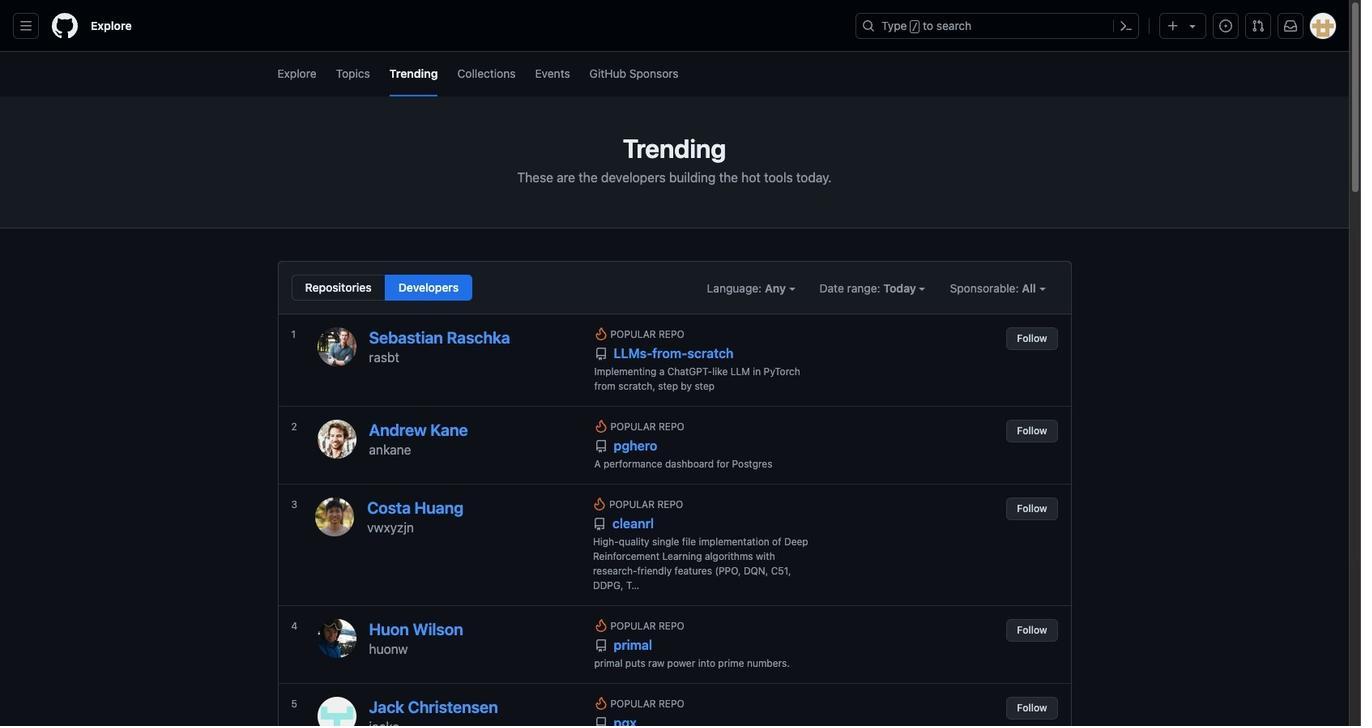 Task type: describe. For each thing, give the bounding box(es) containing it.
git pull request image
[[1252, 19, 1265, 32]]

repo image for flame icon for the @huonw icon
[[595, 640, 608, 653]]

Follow ankane submit
[[1007, 420, 1058, 443]]

issue opened image
[[1220, 19, 1233, 32]]

Follow huonw submit
[[1007, 619, 1058, 642]]

@jackc image
[[317, 697, 356, 726]]

flame image for @jackc image
[[595, 697, 608, 710]]

@rasbt image
[[317, 327, 356, 366]]

trending element
[[291, 275, 473, 301]]

flame image for @ankane image
[[595, 420, 608, 433]]

repo image for flame image associated with @rasbt image
[[595, 348, 608, 361]]

you have no unread notifications image
[[1285, 19, 1298, 32]]

flame image for the @huonw icon
[[595, 619, 608, 632]]

repo image
[[593, 518, 606, 531]]

flame image for @rasbt image
[[595, 327, 608, 340]]

Follow jackc submit
[[1007, 697, 1058, 720]]

repo image for flame icon associated with @ankane image
[[595, 440, 608, 453]]

Follow rasbt submit
[[1007, 327, 1058, 350]]

repo image for flame image associated with @jackc image
[[595, 717, 608, 726]]



Task type: locate. For each thing, give the bounding box(es) containing it.
@huonw image
[[317, 619, 356, 658]]

1 repo image from the top
[[595, 348, 608, 361]]

flame image
[[595, 420, 608, 433], [595, 619, 608, 632]]

Follow vwxyzjn submit
[[1007, 498, 1058, 520]]

2 repo image from the top
[[595, 440, 608, 453]]

triangle down image
[[1187, 19, 1200, 32]]

command palette image
[[1120, 19, 1133, 32]]

flame image for @vwxyzjn image
[[593, 498, 606, 511]]

2 flame image from the top
[[595, 619, 608, 632]]

0 vertical spatial flame image
[[595, 420, 608, 433]]

1 vertical spatial flame image
[[593, 498, 606, 511]]

@ankane image
[[317, 420, 356, 459]]

@vwxyzjn image
[[315, 498, 354, 537]]

homepage image
[[52, 13, 78, 39]]

3 repo image from the top
[[595, 640, 608, 653]]

1 vertical spatial flame image
[[595, 619, 608, 632]]

repo image
[[595, 348, 608, 361], [595, 440, 608, 453], [595, 640, 608, 653], [595, 717, 608, 726]]

flame image
[[595, 327, 608, 340], [593, 498, 606, 511], [595, 697, 608, 710]]

2 vertical spatial flame image
[[595, 697, 608, 710]]

1 flame image from the top
[[595, 420, 608, 433]]

0 vertical spatial flame image
[[595, 327, 608, 340]]

4 repo image from the top
[[595, 717, 608, 726]]



Task type: vqa. For each thing, say whether or not it's contained in the screenshot.
the Page 1 element
no



